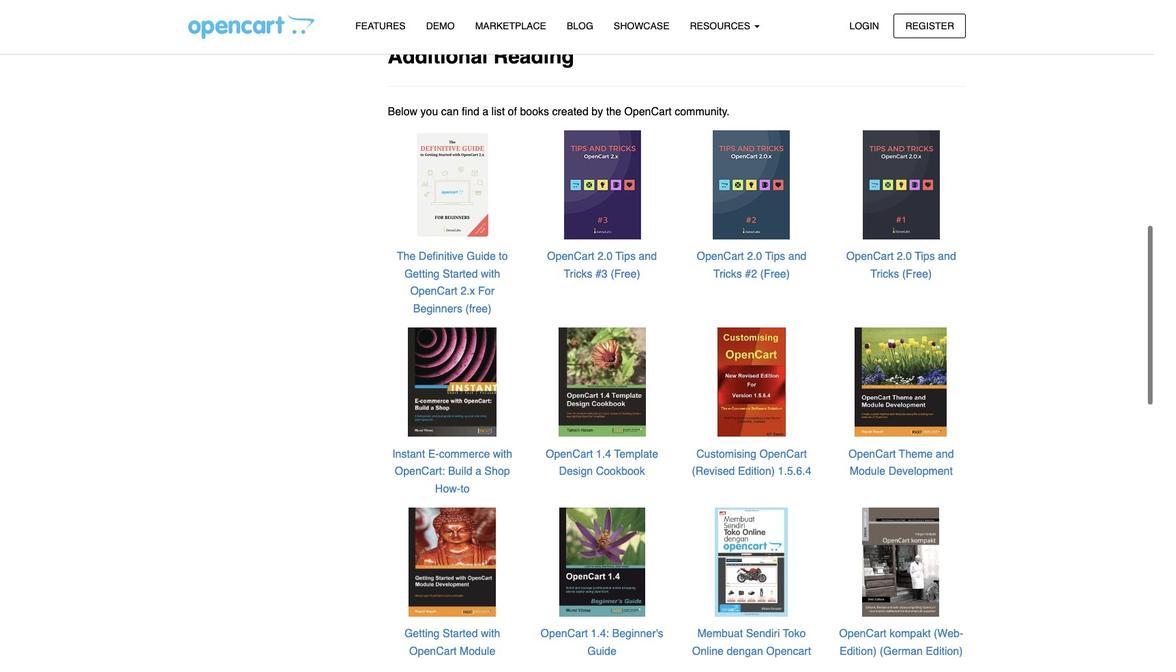 Task type: describe. For each thing, give the bounding box(es) containing it.
started inside the definitive guide to getting started with opencart 2.x for beginners (free)
[[443, 268, 478, 280]]

the
[[607, 106, 622, 118]]

getting inside getting started with opencart modul
[[405, 628, 440, 641]]

and for opencart 2.0 tips and tricks (free)
[[939, 251, 957, 263]]

opencart inside opencart kompakt (web- edition) (german edition)
[[840, 628, 887, 641]]

tricks for #3
[[564, 268, 593, 280]]

guide inside the definitive guide to getting started with opencart 2.x for beginners (free)
[[467, 251, 496, 263]]

module
[[850, 466, 886, 478]]

opencart inside opencart 2.0 tips and tricks (free)
[[847, 251, 894, 263]]

books
[[520, 106, 550, 118]]

instant e-commerce with opencart: build a shop how-to
[[393, 448, 513, 495]]

the definitive guide to getting started with opencart 2.x for beginners (free) link
[[397, 251, 508, 315]]

template
[[615, 448, 659, 460]]

to inside the "instant e-commerce with opencart: build a shop how-to"
[[461, 483, 470, 495]]

login link
[[838, 13, 891, 38]]

blog link
[[557, 14, 604, 38]]

membuat
[[698, 628, 743, 641]]

getting started with opencart modul link
[[405, 628, 501, 659]]

tips for (free)
[[915, 251, 936, 263]]

demo link
[[416, 14, 465, 38]]

(web-
[[934, 628, 964, 641]]

edition) for opencart
[[840, 646, 877, 658]]

opencart 1.4: beginner's guide image
[[547, 507, 658, 618]]

customising opencart (revised edition) 1.5.6.4 image
[[697, 327, 807, 438]]

(free) for #3
[[611, 268, 641, 280]]

can
[[441, 106, 459, 118]]

opencart 1.4: beginner's guide
[[541, 628, 664, 658]]

showcase link
[[604, 14, 680, 38]]

development
[[889, 466, 954, 478]]

commerce
[[439, 448, 490, 460]]

membuat sendiri toko online dengan opencar link
[[693, 628, 812, 659]]

getting started with opencart module development image
[[397, 507, 508, 618]]

customising opencart (revised edition) 1.5.6.4 link
[[692, 448, 812, 478]]

and for opencart 2.0 tips and tricks #3 (free)
[[639, 251, 657, 263]]

started inside getting started with opencart modul
[[443, 628, 478, 641]]

login
[[850, 20, 880, 31]]

2 horizontal spatial edition)
[[926, 646, 964, 658]]

2.0 for #2
[[748, 251, 763, 263]]

opencart inside customising opencart (revised edition) 1.5.6.4
[[760, 448, 807, 460]]

free opencart book image
[[847, 130, 957, 240]]

a inside the "instant e-commerce with opencart: build a shop how-to"
[[476, 466, 482, 478]]

guide inside the 'opencart 1.4: beginner's guide'
[[588, 646, 617, 658]]

#2
[[746, 268, 758, 280]]

marketplace link
[[465, 14, 557, 38]]

2.0 for (free)
[[897, 251, 913, 263]]

1.5.6.4
[[779, 466, 812, 478]]

opencart inside the 'opencart 1.4: beginner's guide'
[[541, 628, 588, 641]]

definitive
[[419, 251, 464, 263]]

opencart inside getting started with opencart modul
[[410, 646, 457, 658]]

theme
[[899, 448, 933, 460]]

resources link
[[680, 14, 771, 38]]

opencart inside the definitive guide to getting started with opencart 2.x for beginners (free)
[[410, 286, 458, 298]]

getting inside the definitive guide to getting started with opencart 2.x for beginners (free)
[[405, 268, 440, 280]]

instant
[[393, 448, 425, 460]]

customising
[[697, 448, 757, 460]]

shop
[[485, 466, 510, 478]]

e-
[[428, 448, 439, 460]]

showcase
[[614, 20, 670, 31]]

tips for #2
[[766, 251, 786, 263]]

(german
[[880, 646, 923, 658]]

opencart inside the opencart 1.4 template design cookbook
[[546, 448, 593, 460]]

opencart 2.0 tips and tricks #2 (free)
[[697, 251, 807, 280]]

opencart 2.0 tips and tricks #3 (free) link
[[547, 251, 657, 280]]

opencart 2.0 tips and tricks #2 (free) link
[[697, 251, 807, 280]]

beginners
[[414, 303, 463, 315]]



Task type: locate. For each thing, give the bounding box(es) containing it.
marketplace
[[476, 20, 547, 31]]

reading
[[494, 44, 575, 68]]

1.4
[[596, 448, 612, 460]]

with inside getting started with opencart modul
[[481, 628, 501, 641]]

blog
[[567, 20, 594, 31]]

features
[[356, 20, 406, 31]]

with inside the "instant e-commerce with opencart: build a shop how-to"
[[493, 448, 513, 460]]

design
[[559, 466, 593, 478]]

1 horizontal spatial 2.0
[[748, 251, 763, 263]]

the
[[397, 251, 416, 263]]

instant e-commerce with opencart: build a shop how-to link
[[393, 448, 513, 495]]

3 tips from the left
[[915, 251, 936, 263]]

#3
[[596, 268, 608, 280]]

2.0 inside the opencart 2.0 tips and tricks #3 (free)
[[598, 251, 613, 263]]

2 horizontal spatial 2.0
[[897, 251, 913, 263]]

1 getting from the top
[[405, 268, 440, 280]]

2.0
[[598, 251, 613, 263], [748, 251, 763, 263], [897, 251, 913, 263]]

edition) for customising
[[738, 466, 776, 478]]

guide up for at the top
[[467, 251, 496, 263]]

1 (free) from the left
[[611, 268, 641, 280]]

1 vertical spatial getting
[[405, 628, 440, 641]]

2 started from the top
[[443, 628, 478, 641]]

register link
[[894, 13, 967, 38]]

opencart - open source shopping cart solution image
[[188, 14, 315, 39]]

demo
[[426, 20, 455, 31]]

toko
[[783, 628, 806, 641]]

1 tricks from the left
[[564, 268, 593, 280]]

3 (free) from the left
[[903, 268, 933, 280]]

for
[[478, 286, 495, 298]]

1 horizontal spatial (free)
[[761, 268, 791, 280]]

opencart theme and module development image
[[847, 327, 957, 438]]

by
[[592, 106, 604, 118]]

3 2.0 from the left
[[897, 251, 913, 263]]

started
[[443, 268, 478, 280], [443, 628, 478, 641]]

2.0 inside opencart 2.0 tips and tricks #2 (free)
[[748, 251, 763, 263]]

membuat sendiri toko online dengan opencar
[[693, 628, 812, 659]]

(free)
[[611, 268, 641, 280], [761, 268, 791, 280], [903, 268, 933, 280]]

(revised
[[692, 466, 735, 478]]

tricks for (free)
[[871, 268, 900, 280]]

getting
[[405, 268, 440, 280], [405, 628, 440, 641]]

2 vertical spatial with
[[481, 628, 501, 641]]

opencart inside the opencart 2.0 tips and tricks #3 (free)
[[547, 251, 595, 263]]

opencart theme and module development link
[[849, 448, 955, 478]]

beginner's
[[613, 628, 664, 641]]

instant e-commerce with opencart: build a shop how-to image
[[397, 327, 508, 438]]

0 horizontal spatial a
[[476, 466, 482, 478]]

1 horizontal spatial tricks
[[714, 268, 743, 280]]

to inside the definitive guide to getting started with opencart 2.x for beginners (free)
[[499, 251, 508, 263]]

customising opencart (revised edition) 1.5.6.4
[[692, 448, 812, 478]]

edition) down "customising"
[[738, 466, 776, 478]]

opencart 2.0 tips and tricks (free)
[[847, 251, 957, 280]]

tricks inside opencart 2.0 tips and tricks #2 (free)
[[714, 268, 743, 280]]

opencart kompakt (web- edition) (german edition)
[[840, 628, 964, 658]]

0 vertical spatial a
[[483, 106, 489, 118]]

guide
[[467, 251, 496, 263], [588, 646, 617, 658]]

of
[[508, 106, 517, 118]]

to
[[499, 251, 508, 263], [461, 483, 470, 495]]

below
[[388, 106, 418, 118]]

opencart inside opencart 2.0 tips and tricks #2 (free)
[[697, 251, 745, 263]]

membuat sendiri toko online dengan opencart (indonesian edition) image
[[697, 507, 807, 618]]

tips
[[616, 251, 636, 263], [766, 251, 786, 263], [915, 251, 936, 263]]

opencart kompakt (web- edition) (german edition) link
[[840, 628, 964, 658]]

opencart theme and module development
[[849, 448, 955, 478]]

tips for #3
[[616, 251, 636, 263]]

and inside the opencart 2.0 tips and tricks #3 (free)
[[639, 251, 657, 263]]

getting started with opencart modul
[[405, 628, 501, 659]]

0 horizontal spatial guide
[[467, 251, 496, 263]]

community.
[[675, 106, 730, 118]]

tricks inside opencart 2.0 tips and tricks (free)
[[871, 268, 900, 280]]

1 horizontal spatial guide
[[588, 646, 617, 658]]

created
[[553, 106, 589, 118]]

3 tricks from the left
[[871, 268, 900, 280]]

tips inside the opencart 2.0 tips and tricks #3 (free)
[[616, 251, 636, 263]]

additional
[[388, 44, 488, 68]]

(free) inside opencart 2.0 tips and tricks #2 (free)
[[761, 268, 791, 280]]

tricks
[[564, 268, 593, 280], [714, 268, 743, 280], [871, 268, 900, 280]]

opencart tips and tricks part 3 image
[[547, 130, 658, 240]]

opencart:
[[395, 466, 445, 478]]

2.0 inside opencart 2.0 tips and tricks (free)
[[897, 251, 913, 263]]

0 horizontal spatial tips
[[616, 251, 636, 263]]

1 horizontal spatial a
[[483, 106, 489, 118]]

0 vertical spatial to
[[499, 251, 508, 263]]

edition) left (german
[[840, 646, 877, 658]]

2 horizontal spatial tips
[[915, 251, 936, 263]]

(free) inside the opencart 2.0 tips and tricks #3 (free)
[[611, 268, 641, 280]]

0 vertical spatial started
[[443, 268, 478, 280]]

features link
[[345, 14, 416, 38]]

kompakt
[[890, 628, 931, 641]]

edition) inside customising opencart (revised edition) 1.5.6.4
[[738, 466, 776, 478]]

opencart
[[625, 106, 672, 118], [547, 251, 595, 263], [697, 251, 745, 263], [847, 251, 894, 263], [410, 286, 458, 298], [546, 448, 593, 460], [760, 448, 807, 460], [849, 448, 897, 460], [541, 628, 588, 641], [840, 628, 887, 641], [410, 646, 457, 658]]

2 2.0 from the left
[[748, 251, 763, 263]]

cookbook
[[596, 466, 646, 478]]

dengan
[[727, 646, 764, 658]]

0 vertical spatial with
[[481, 268, 501, 280]]

opencart 2.0 tips and tricks (free) link
[[847, 251, 957, 280]]

2 (free) from the left
[[761, 268, 791, 280]]

and inside opencart 2.0 tips and tricks #2 (free)
[[789, 251, 807, 263]]

below you can find a list of books created by the opencart community.
[[388, 106, 730, 118]]

1 started from the top
[[443, 268, 478, 280]]

you
[[421, 106, 438, 118]]

2 horizontal spatial tricks
[[871, 268, 900, 280]]

0 vertical spatial getting
[[405, 268, 440, 280]]

and inside opencart 2.0 tips and tricks (free)
[[939, 251, 957, 263]]

edition)
[[738, 466, 776, 478], [840, 646, 877, 658], [926, 646, 964, 658]]

(free) inside opencart 2.0 tips and tricks (free)
[[903, 268, 933, 280]]

guide down 1.4:
[[588, 646, 617, 658]]

(free) for #2
[[761, 268, 791, 280]]

2 getting from the top
[[405, 628, 440, 641]]

a left list
[[483, 106, 489, 118]]

and for opencart 2.0 tips and tricks #2 (free)
[[789, 251, 807, 263]]

list
[[492, 106, 505, 118]]

2.x
[[461, 286, 475, 298]]

the definitive guide to getting started with opencart 2.x for beginners image
[[397, 130, 508, 240]]

opencart kompakt (web-edition) (german edition) image
[[847, 507, 957, 618]]

1 vertical spatial to
[[461, 483, 470, 495]]

1 vertical spatial a
[[476, 466, 482, 478]]

online
[[693, 646, 724, 658]]

opencart tips and tricks part 2 image
[[697, 130, 807, 240]]

opencart 1.4 template design cookbook link
[[546, 448, 659, 478]]

find
[[462, 106, 480, 118]]

0 vertical spatial guide
[[467, 251, 496, 263]]

2 horizontal spatial (free)
[[903, 268, 933, 280]]

1 horizontal spatial to
[[499, 251, 508, 263]]

additional reading
[[388, 44, 575, 68]]

0 horizontal spatial tricks
[[564, 268, 593, 280]]

opencart 1.4 template design cookbook
[[546, 448, 659, 478]]

(free)
[[466, 303, 492, 315]]

a right 'build'
[[476, 466, 482, 478]]

1 horizontal spatial edition)
[[840, 646, 877, 658]]

1 vertical spatial guide
[[588, 646, 617, 658]]

1.4:
[[591, 628, 610, 641]]

a
[[483, 106, 489, 118], [476, 466, 482, 478]]

1 vertical spatial started
[[443, 628, 478, 641]]

with
[[481, 268, 501, 280], [493, 448, 513, 460], [481, 628, 501, 641]]

opencart 1.4: beginner's guide link
[[541, 628, 664, 658]]

with inside the definitive guide to getting started with opencart 2.x for beginners (free)
[[481, 268, 501, 280]]

tricks inside the opencart 2.0 tips and tricks #3 (free)
[[564, 268, 593, 280]]

0 horizontal spatial to
[[461, 483, 470, 495]]

and
[[639, 251, 657, 263], [789, 251, 807, 263], [939, 251, 957, 263], [936, 448, 955, 460]]

and inside opencart theme and module development
[[936, 448, 955, 460]]

resources
[[690, 20, 754, 31]]

0 horizontal spatial edition)
[[738, 466, 776, 478]]

opencart 2.0 tips and tricks #3 (free)
[[547, 251, 657, 280]]

0 horizontal spatial (free)
[[611, 268, 641, 280]]

1 2.0 from the left
[[598, 251, 613, 263]]

1 tips from the left
[[616, 251, 636, 263]]

2 tips from the left
[[766, 251, 786, 263]]

tips inside opencart 2.0 tips and tricks (free)
[[915, 251, 936, 263]]

opencart inside opencart theme and module development
[[849, 448, 897, 460]]

register
[[906, 20, 955, 31]]

opencart 1.4 template design cookbook image
[[547, 327, 658, 438]]

2 tricks from the left
[[714, 268, 743, 280]]

build
[[448, 466, 473, 478]]

1 horizontal spatial tips
[[766, 251, 786, 263]]

tricks for #2
[[714, 268, 743, 280]]

sendiri
[[746, 628, 780, 641]]

edition) down (web-
[[926, 646, 964, 658]]

1 vertical spatial with
[[493, 448, 513, 460]]

2.0 for #3
[[598, 251, 613, 263]]

tips inside opencart 2.0 tips and tricks #2 (free)
[[766, 251, 786, 263]]

0 horizontal spatial 2.0
[[598, 251, 613, 263]]

the definitive guide to getting started with opencart 2.x for beginners (free)
[[397, 251, 508, 315]]

how-
[[435, 483, 461, 495]]



Task type: vqa. For each thing, say whether or not it's contained in the screenshot.


